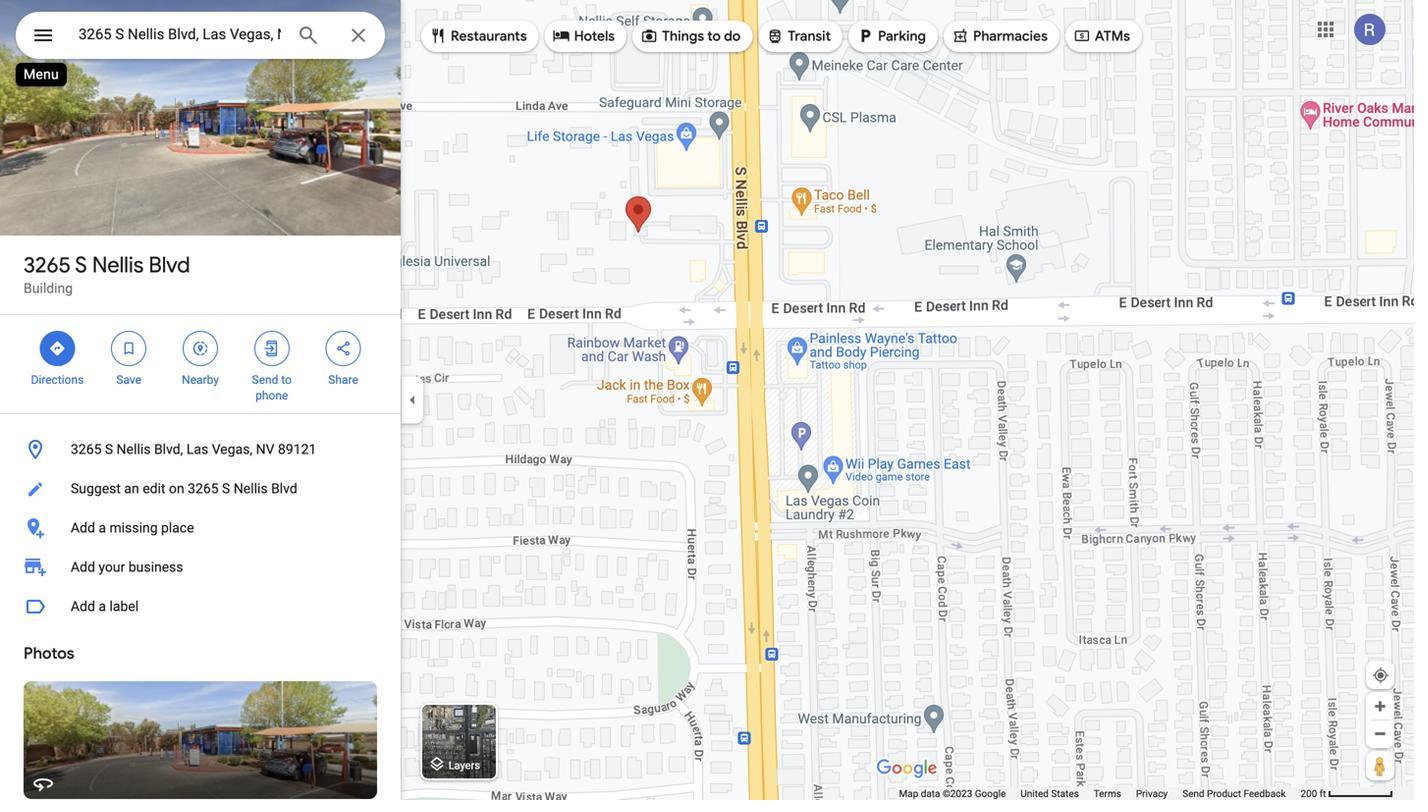 Task type: describe. For each thing, give the bounding box(es) containing it.
map
[[899, 788, 918, 800]]


[[856, 25, 874, 47]]

2 horizontal spatial 3265
[[188, 481, 219, 497]]

©2023
[[943, 788, 973, 800]]

nv
[[256, 441, 275, 458]]

2 horizontal spatial s
[[222, 481, 230, 497]]

an
[[124, 481, 139, 497]]

label
[[109, 599, 139, 615]]

a for missing
[[99, 520, 106, 536]]

add your business
[[71, 559, 183, 576]]


[[334, 338, 352, 359]]

phone
[[256, 389, 288, 403]]


[[263, 338, 281, 359]]

google account: ruby anderson  
(rubyanndersson@gmail.com) image
[[1354, 14, 1386, 45]]

2 vertical spatial nellis
[[234, 481, 268, 497]]

data
[[921, 788, 940, 800]]

google maps element
[[0, 0, 1414, 800]]

suggest an edit on 3265 s nellis blvd button
[[0, 469, 401, 509]]

 transit
[[766, 25, 831, 47]]

3265 s nellis blvd building
[[24, 251, 190, 297]]

show street view coverage image
[[1366, 751, 1395, 781]]

atms
[[1095, 27, 1130, 45]]

200
[[1301, 788, 1317, 800]]

save
[[116, 373, 141, 387]]

do
[[724, 27, 741, 45]]

collapse side panel image
[[402, 389, 423, 411]]

feedback
[[1244, 788, 1286, 800]]

terms button
[[1094, 788, 1121, 800]]

 atms
[[1073, 25, 1130, 47]]

show your location image
[[1372, 667, 1390, 685]]

business
[[128, 559, 183, 576]]

 pharmacies
[[952, 25, 1048, 47]]

3265 for blvd
[[24, 251, 71, 279]]

add for add your business
[[71, 559, 95, 576]]

hotels
[[574, 27, 615, 45]]

send for send to phone
[[252, 373, 278, 387]]

s for blvd,
[[105, 441, 113, 458]]

vegas,
[[212, 441, 253, 458]]


[[1073, 25, 1091, 47]]

89121
[[278, 441, 317, 458]]

pharmacies
[[973, 27, 1048, 45]]

add for add a missing place
[[71, 520, 95, 536]]

photos
[[24, 644, 74, 664]]

3265 s nellis blvd, las vegas, nv 89121 button
[[0, 430, 401, 469]]

s for blvd
[[75, 251, 87, 279]]

 search field
[[16, 12, 385, 63]]

nearby
[[182, 373, 219, 387]]

 button
[[16, 12, 71, 63]]

zoom in image
[[1373, 699, 1388, 714]]

send to phone
[[252, 373, 292, 403]]

3265 s nellis blvd main content
[[0, 0, 401, 800]]

suggest
[[71, 481, 121, 497]]

restaurants
[[451, 27, 527, 45]]

none field inside "3265 s nellis blvd, las vegas, nv 89121" field
[[79, 23, 281, 46]]

send product feedback
[[1183, 788, 1286, 800]]

 things to do
[[640, 25, 741, 47]]

your
[[99, 559, 125, 576]]

nellis for blvd,
[[117, 441, 151, 458]]

edit
[[143, 481, 165, 497]]

suggest an edit on 3265 s nellis blvd
[[71, 481, 297, 497]]

united states
[[1021, 788, 1079, 800]]


[[640, 25, 658, 47]]

share
[[328, 373, 358, 387]]



Task type: locate. For each thing, give the bounding box(es) containing it.
footer inside google maps element
[[899, 788, 1301, 800]]

las
[[186, 441, 208, 458]]

building
[[24, 280, 73, 297]]

a left label
[[99, 599, 106, 615]]

0 vertical spatial add
[[71, 520, 95, 536]]

send inside send to phone
[[252, 373, 278, 387]]

add left your
[[71, 559, 95, 576]]

footer
[[899, 788, 1301, 800]]

to inside send to phone
[[281, 373, 292, 387]]


[[553, 25, 570, 47]]

nellis left blvd,
[[117, 441, 151, 458]]

google
[[975, 788, 1006, 800]]

blvd
[[149, 251, 190, 279], [271, 481, 297, 497]]

0 horizontal spatial to
[[281, 373, 292, 387]]

 parking
[[856, 25, 926, 47]]

send up phone on the left of page
[[252, 373, 278, 387]]

to left do
[[707, 27, 721, 45]]

1 vertical spatial 3265
[[71, 441, 102, 458]]

to up phone on the left of page
[[281, 373, 292, 387]]

1 vertical spatial s
[[105, 441, 113, 458]]

3265 s nellis blvd, las vegas, nv 89121
[[71, 441, 317, 458]]

add a missing place button
[[0, 509, 401, 548]]

0 vertical spatial blvd
[[149, 251, 190, 279]]

1 horizontal spatial send
[[1183, 788, 1205, 800]]

blvd inside 3265 s nellis blvd building
[[149, 251, 190, 279]]

map data ©2023 google
[[899, 788, 1006, 800]]

a
[[99, 520, 106, 536], [99, 599, 106, 615]]

3265 up building
[[24, 251, 71, 279]]

0 vertical spatial nellis
[[92, 251, 144, 279]]

united
[[1021, 788, 1049, 800]]

nellis up  on the left top of page
[[92, 251, 144, 279]]

a for label
[[99, 599, 106, 615]]

a left missing
[[99, 520, 106, 536]]

add a label button
[[0, 587, 401, 627]]

None field
[[79, 23, 281, 46]]

add a missing place
[[71, 520, 194, 536]]

1 horizontal spatial blvd
[[271, 481, 297, 497]]

3 add from the top
[[71, 599, 95, 615]]

footer containing map data ©2023 google
[[899, 788, 1301, 800]]

1 add from the top
[[71, 520, 95, 536]]

add left label
[[71, 599, 95, 615]]

2 a from the top
[[99, 599, 106, 615]]

united states button
[[1021, 788, 1079, 800]]

transit
[[788, 27, 831, 45]]

3265
[[24, 251, 71, 279], [71, 441, 102, 458], [188, 481, 219, 497]]

200 ft
[[1301, 788, 1326, 800]]

0 vertical spatial to
[[707, 27, 721, 45]]


[[31, 21, 55, 50]]

to
[[707, 27, 721, 45], [281, 373, 292, 387]]

3265 right on
[[188, 481, 219, 497]]


[[120, 338, 138, 359]]

1 a from the top
[[99, 520, 106, 536]]

add your business link
[[0, 548, 401, 587]]

blvd,
[[154, 441, 183, 458]]

2 vertical spatial 3265
[[188, 481, 219, 497]]

nellis for blvd
[[92, 251, 144, 279]]

add down suggest
[[71, 520, 95, 536]]

send left product
[[1183, 788, 1205, 800]]

to inside  things to do
[[707, 27, 721, 45]]

things
[[662, 27, 704, 45]]

place
[[161, 520, 194, 536]]


[[429, 25, 447, 47]]

privacy
[[1136, 788, 1168, 800]]

1 vertical spatial to
[[281, 373, 292, 387]]

2 add from the top
[[71, 559, 95, 576]]

0 vertical spatial send
[[252, 373, 278, 387]]

1 vertical spatial add
[[71, 559, 95, 576]]

actions for 3265 s nellis blvd region
[[0, 315, 401, 413]]

0 horizontal spatial blvd
[[149, 251, 190, 279]]

parking
[[878, 27, 926, 45]]

missing
[[109, 520, 158, 536]]

1 vertical spatial send
[[1183, 788, 1205, 800]]

add for add a label
[[71, 599, 95, 615]]

1 vertical spatial nellis
[[117, 441, 151, 458]]

3265 S Nellis Blvd, Las Vegas, NV 89121 field
[[16, 12, 385, 59]]

on
[[169, 481, 184, 497]]

zoom out image
[[1373, 727, 1388, 741]]

add
[[71, 520, 95, 536], [71, 559, 95, 576], [71, 599, 95, 615]]

0 horizontal spatial 3265
[[24, 251, 71, 279]]

2 vertical spatial add
[[71, 599, 95, 615]]


[[952, 25, 969, 47]]

directions
[[31, 373, 84, 387]]

nellis inside 3265 s nellis blvd building
[[92, 251, 144, 279]]

200 ft button
[[1301, 788, 1394, 800]]

send product feedback button
[[1183, 788, 1286, 800]]

3265 up suggest
[[71, 441, 102, 458]]

states
[[1051, 788, 1079, 800]]

0 horizontal spatial send
[[252, 373, 278, 387]]


[[192, 338, 209, 359]]

0 vertical spatial a
[[99, 520, 106, 536]]

send
[[252, 373, 278, 387], [1183, 788, 1205, 800]]

s
[[75, 251, 87, 279], [105, 441, 113, 458], [222, 481, 230, 497]]

3265 inside 3265 s nellis blvd building
[[24, 251, 71, 279]]

terms
[[1094, 788, 1121, 800]]

1 vertical spatial blvd
[[271, 481, 297, 497]]

product
[[1207, 788, 1241, 800]]

1 horizontal spatial to
[[707, 27, 721, 45]]

1 vertical spatial a
[[99, 599, 106, 615]]

ft
[[1320, 788, 1326, 800]]


[[49, 338, 66, 359]]

layers
[[449, 759, 480, 772]]

3265 for blvd,
[[71, 441, 102, 458]]

blvd inside button
[[271, 481, 297, 497]]

add a label
[[71, 599, 139, 615]]

1 horizontal spatial s
[[105, 441, 113, 458]]

 hotels
[[553, 25, 615, 47]]

0 vertical spatial s
[[75, 251, 87, 279]]

nellis
[[92, 251, 144, 279], [117, 441, 151, 458], [234, 481, 268, 497]]

2 vertical spatial s
[[222, 481, 230, 497]]

1 horizontal spatial 3265
[[71, 441, 102, 458]]

s inside 3265 s nellis blvd building
[[75, 251, 87, 279]]

0 vertical spatial 3265
[[24, 251, 71, 279]]

send inside button
[[1183, 788, 1205, 800]]

nellis down nv
[[234, 481, 268, 497]]

 restaurants
[[429, 25, 527, 47]]

privacy button
[[1136, 788, 1168, 800]]

0 horizontal spatial s
[[75, 251, 87, 279]]


[[766, 25, 784, 47]]

send for send product feedback
[[1183, 788, 1205, 800]]



Task type: vqa. For each thing, say whether or not it's contained in the screenshot.
rightmost Delta
no



